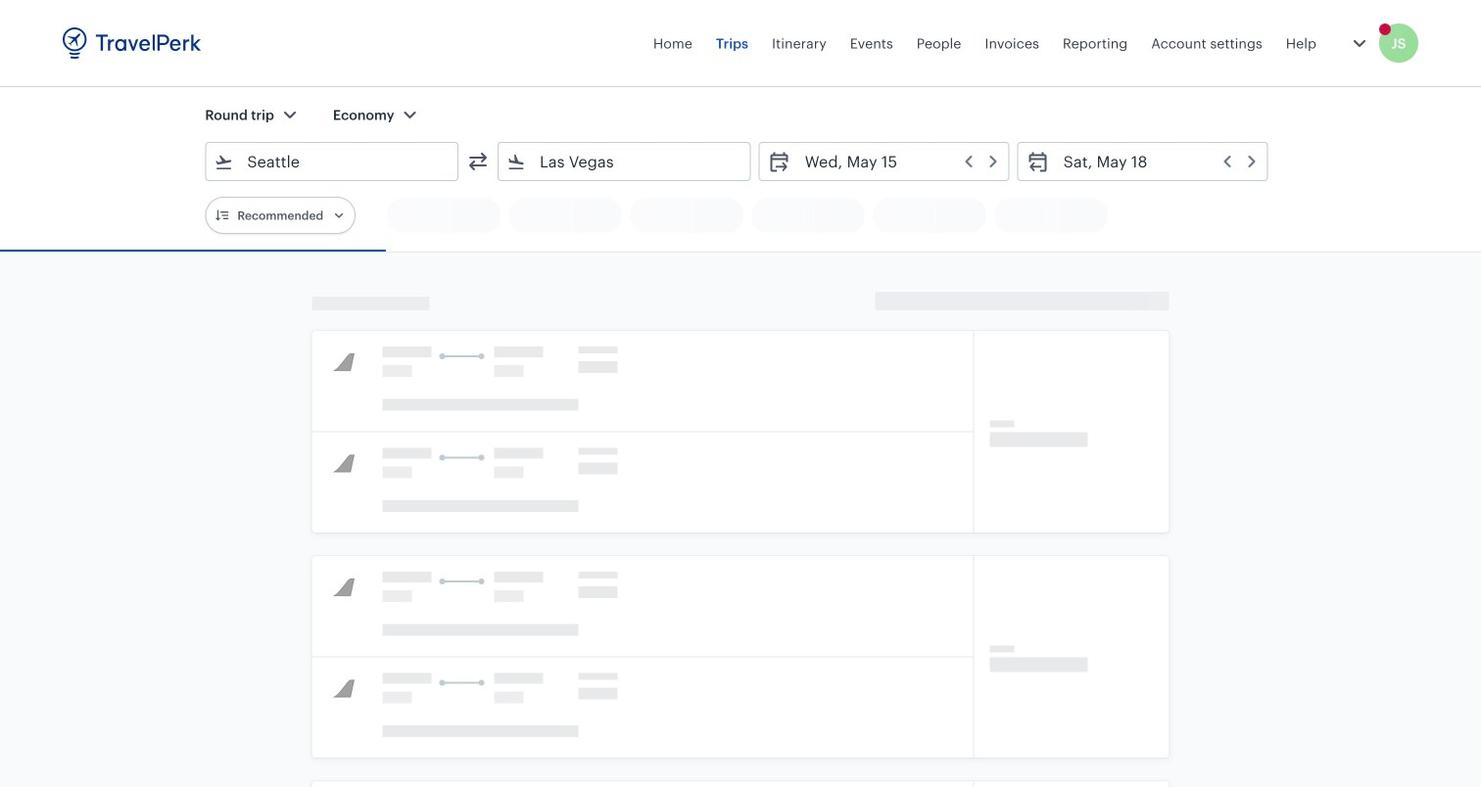 Task type: vqa. For each thing, say whether or not it's contained in the screenshot.
Depart text box
no



Task type: describe. For each thing, give the bounding box(es) containing it.
To search field
[[526, 146, 725, 177]]

Return field
[[1050, 146, 1260, 177]]



Task type: locate. For each thing, give the bounding box(es) containing it.
Depart field
[[791, 146, 1001, 177]]

From search field
[[234, 146, 432, 177]]



